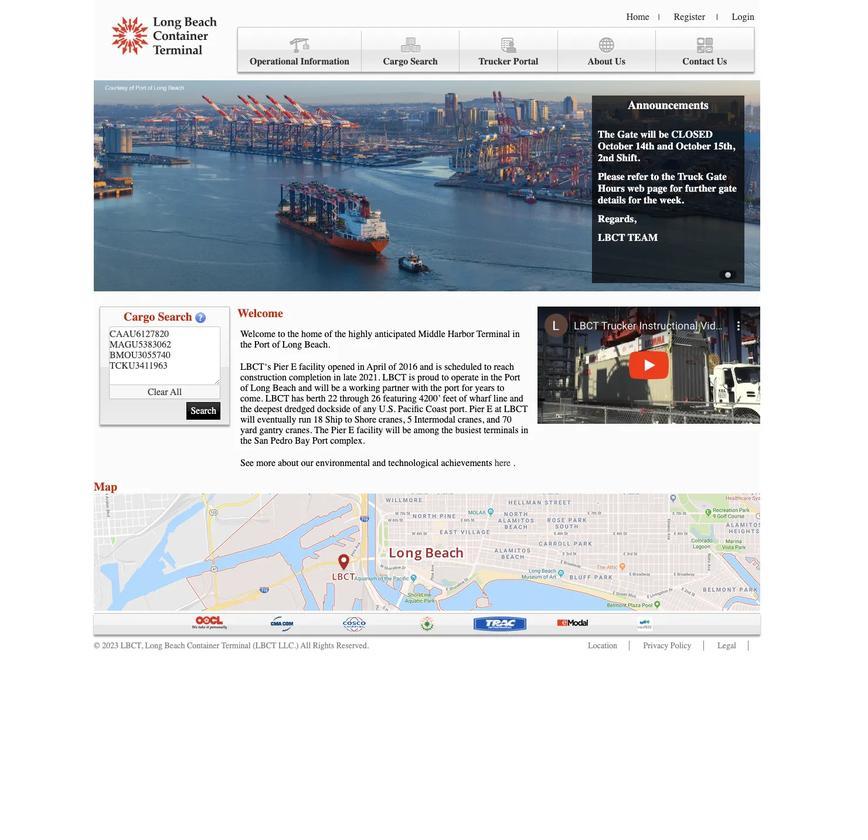 Task type: describe. For each thing, give the bounding box(es) containing it.
terminals
[[484, 425, 519, 436]]

2016
[[399, 362, 418, 372]]

feet
[[443, 394, 457, 404]]

please
[[598, 171, 625, 182]]

and right 2016
[[420, 362, 434, 372]]

all inside clear all button
[[170, 387, 182, 397]]

contact
[[683, 56, 715, 67]]

april
[[367, 362, 386, 372]]

login link
[[732, 12, 755, 22]]

home
[[627, 12, 650, 22]]

1 vertical spatial terminal
[[221, 641, 251, 651]]

to right proud
[[442, 372, 449, 383]]

week.
[[660, 194, 684, 206]]

technological
[[389, 458, 439, 469]]

through
[[340, 394, 369, 404]]

construction
[[240, 372, 287, 383]]

hours
[[598, 182, 625, 194]]

portal
[[514, 56, 539, 67]]

2 vertical spatial be
[[403, 425, 412, 436]]

us for contact us
[[717, 56, 728, 67]]

1 october from the left
[[598, 140, 634, 152]]

intermodal
[[415, 415, 456, 425]]

2 vertical spatial port
[[312, 436, 328, 446]]

achievements
[[441, 458, 492, 469]]

here
[[495, 458, 511, 469]]

in right 70
[[521, 425, 529, 436]]

the gate will be closed october 14th and october 15th, 2nd shift.
[[598, 128, 736, 164]]

the left home
[[288, 329, 299, 340]]

0 horizontal spatial be
[[331, 383, 340, 394]]

in left late
[[334, 372, 341, 383]]

operate
[[451, 372, 479, 383]]

lbct,
[[121, 641, 143, 651]]

legal
[[718, 641, 737, 651]]

completion
[[289, 372, 331, 383]]

eventually
[[257, 415, 297, 425]]

2023
[[102, 641, 119, 651]]

2 | from the left
[[717, 12, 718, 22]]

clear
[[148, 387, 168, 397]]

the inside lbct's pier e facility opened in april of 2016 and is scheduled to reach construction completion in late 2021.  lbct is proud to operate in the port of long beach and will be a working partner with the port for years to come.  lbct has berth 22 through 26 featuring 4200' feet of wharf line and the deepest dredged dockside of any u.s. pacific coast port. pier e at lbct will eventually run 18 ship to shore cranes, 5 intermodal cranes, and 70 yard gantry cranes. the pier e facility will be among the busiest terminals in the san pedro bay port complex.
[[314, 425, 329, 436]]

1 vertical spatial port
[[505, 372, 521, 383]]

has
[[292, 394, 304, 404]]

0 horizontal spatial pier
[[274, 362, 289, 372]]

clear all
[[148, 387, 182, 397]]

register link
[[674, 12, 706, 22]]

operational information link
[[238, 31, 362, 72]]

home
[[302, 329, 322, 340]]

in inside "welcome to the home of the highly anticipated middle harbor terminal in the port of long beach."
[[513, 329, 520, 340]]

and left technological
[[373, 458, 386, 469]]

team
[[628, 232, 658, 243]]

partner
[[383, 383, 409, 394]]

1 horizontal spatial search
[[411, 56, 438, 67]]

0 horizontal spatial long
[[145, 641, 162, 651]]

scheduled
[[445, 362, 482, 372]]

please refer to the truck gate hours web page for further gate details for the week.
[[598, 171, 737, 206]]

about us
[[588, 56, 626, 67]]

the up lbct's
[[240, 340, 252, 350]]

a
[[343, 383, 347, 394]]

port inside "welcome to the home of the highly anticipated middle harbor terminal in the port of long beach."
[[254, 340, 270, 350]]

trucker
[[479, 56, 511, 67]]

cargo search link
[[362, 31, 460, 72]]

of left the any
[[353, 404, 361, 415]]

long inside "welcome to the home of the highly anticipated middle harbor terminal in the port of long beach."
[[282, 340, 302, 350]]

lbct left has
[[266, 394, 289, 404]]

18
[[314, 415, 323, 425]]

2 horizontal spatial for
[[670, 182, 683, 194]]

to inside please refer to the truck gate hours web page for further gate details for the week.
[[651, 171, 660, 182]]

© 2023 lbct, long beach container terminal (lbct llc.) all rights reserved.
[[94, 641, 369, 651]]

gate
[[719, 182, 737, 194]]

and left 70
[[487, 415, 500, 425]]

operational information
[[250, 56, 350, 67]]

to right years
[[497, 383, 505, 394]]

5
[[408, 415, 412, 425]]

the right the among on the bottom of page
[[442, 425, 453, 436]]

cargo search inside menu bar
[[383, 56, 438, 67]]

the left week.
[[644, 194, 658, 206]]

working
[[349, 383, 380, 394]]

1 cranes, from the left
[[379, 415, 405, 425]]

1 horizontal spatial is
[[436, 362, 442, 372]]

regards,​
[[598, 213, 637, 225]]

terminal inside "welcome to the home of the highly anticipated middle harbor terminal in the port of long beach."
[[477, 329, 510, 340]]

the up yard
[[240, 404, 252, 415]]

dredged
[[285, 404, 315, 415]]

featuring
[[383, 394, 417, 404]]

berth
[[307, 394, 326, 404]]

llc.)
[[279, 641, 299, 651]]

busiest
[[456, 425, 482, 436]]

beach.
[[305, 340, 330, 350]]

more
[[256, 458, 276, 469]]

0 horizontal spatial is
[[409, 372, 415, 383]]

2021.
[[359, 372, 380, 383]]

at
[[495, 404, 502, 415]]

2 vertical spatial pier
[[331, 425, 346, 436]]

rights
[[313, 641, 334, 651]]

beach inside lbct's pier e facility opened in april of 2016 and is scheduled to reach construction completion in late 2021.  lbct is proud to operate in the port of long beach and will be a working partner with the port for years to come.  lbct has berth 22 through 26 featuring 4200' feet of wharf line and the deepest dredged dockside of any u.s. pacific coast port. pier e at lbct will eventually run 18 ship to shore cranes, 5 intermodal cranes, and 70 yard gantry cranes. the pier e facility will be among the busiest terminals in the san pedro bay port complex.
[[273, 383, 296, 394]]

2 cranes, from the left
[[458, 415, 484, 425]]

coast
[[426, 404, 447, 415]]

closed
[[672, 128, 713, 140]]

any
[[363, 404, 377, 415]]

1 vertical spatial pier
[[470, 404, 485, 415]]

of right feet
[[459, 394, 467, 404]]

register
[[674, 12, 706, 22]]

0 horizontal spatial facility
[[299, 362, 326, 372]]

gate inside "the gate will be closed october 14th and october 15th, 2nd shift."
[[618, 128, 638, 140]]

welcome to the home of the highly anticipated middle harbor terminal in the port of long beach.
[[240, 329, 520, 350]]

deepest
[[254, 404, 282, 415]]

page
[[648, 182, 668, 194]]

harbor
[[448, 329, 475, 340]]



Task type: vqa. For each thing, say whether or not it's contained in the screenshot.
Enter container numbers and/ or booking numbers. "text field"
no



Task type: locate. For each thing, give the bounding box(es) containing it.
1 horizontal spatial us
[[717, 56, 728, 67]]

1 vertical spatial facility
[[357, 425, 383, 436]]

70
[[503, 415, 512, 425]]

location link
[[589, 641, 618, 651]]

is
[[436, 362, 442, 372], [409, 372, 415, 383]]

0 vertical spatial e
[[291, 362, 297, 372]]

for right page
[[670, 182, 683, 194]]

truck
[[678, 171, 704, 182]]

Enter container numbers and/ or booking numbers. text field
[[109, 327, 221, 385]]

0 vertical spatial gate
[[618, 128, 638, 140]]

in up reach at the top right of the page
[[513, 329, 520, 340]]

long
[[282, 340, 302, 350], [251, 383, 270, 394], [145, 641, 162, 651]]

shift.
[[617, 152, 640, 164]]

0 horizontal spatial search
[[158, 310, 192, 324]]

of up construction on the left
[[272, 340, 280, 350]]

2 horizontal spatial long
[[282, 340, 302, 350]]

san
[[254, 436, 268, 446]]

0 horizontal spatial the
[[314, 425, 329, 436]]

e
[[291, 362, 297, 372], [487, 404, 493, 415], [349, 425, 354, 436]]

for right port
[[462, 383, 473, 394]]

2 us from the left
[[717, 56, 728, 67]]

0 vertical spatial port
[[254, 340, 270, 350]]

1 horizontal spatial gate
[[707, 171, 727, 182]]

0 vertical spatial welcome
[[238, 307, 283, 320]]

0 vertical spatial terminal
[[477, 329, 510, 340]]

0 horizontal spatial cargo
[[124, 310, 155, 324]]

0 horizontal spatial cargo search
[[124, 310, 192, 324]]

0 vertical spatial facility
[[299, 362, 326, 372]]

us for about us
[[615, 56, 626, 67]]

pedro
[[271, 436, 293, 446]]

2 october from the left
[[676, 140, 712, 152]]

1 horizontal spatial cargo
[[383, 56, 408, 67]]

to left home
[[278, 329, 285, 340]]

the left port
[[431, 383, 442, 394]]

the left the 'truck'
[[662, 171, 676, 182]]

0 vertical spatial cargo
[[383, 56, 408, 67]]

october up the 'truck'
[[676, 140, 712, 152]]

will inside "the gate will be closed october 14th and october 15th, 2nd shift."
[[641, 128, 657, 140]]

highly
[[349, 329, 373, 340]]

2 vertical spatial long
[[145, 641, 162, 651]]

the up line
[[491, 372, 503, 383]]

| right home link
[[659, 12, 660, 22]]

e left shore
[[349, 425, 354, 436]]

shore
[[355, 415, 377, 425]]

refer
[[628, 171, 649, 182]]

and up the dredged
[[299, 383, 312, 394]]

contact us
[[683, 56, 728, 67]]

be inside "the gate will be closed october 14th and october 15th, 2nd shift."
[[659, 128, 669, 140]]

e left at
[[487, 404, 493, 415]]

1 vertical spatial search
[[158, 310, 192, 324]]

0 vertical spatial all
[[170, 387, 182, 397]]

long right lbct,
[[145, 641, 162, 651]]

None submit
[[187, 402, 221, 420]]

be left the among on the bottom of page
[[403, 425, 412, 436]]

reserved.
[[337, 641, 369, 651]]

lbct down regards,​ on the right of page
[[598, 232, 626, 243]]

0 horizontal spatial gate
[[618, 128, 638, 140]]

to right 'refer'
[[651, 171, 660, 182]]

legal link
[[718, 641, 737, 651]]

further
[[686, 182, 717, 194]]

1 vertical spatial be
[[331, 383, 340, 394]]

trucker portal link
[[460, 31, 558, 72]]

welcome inside "welcome to the home of the highly anticipated middle harbor terminal in the port of long beach."
[[240, 329, 276, 340]]

0 horizontal spatial all
[[170, 387, 182, 397]]

0 vertical spatial beach
[[273, 383, 296, 394]]

1 horizontal spatial e
[[349, 425, 354, 436]]

gate right the 'truck'
[[707, 171, 727, 182]]

lbct up the featuring
[[383, 372, 407, 383]]

about
[[588, 56, 613, 67]]

the left highly
[[335, 329, 346, 340]]

environmental
[[316, 458, 370, 469]]

the left 'san'
[[240, 436, 252, 446]]

u.s.
[[379, 404, 396, 415]]

lbct's pier e facility opened in april of 2016 and is scheduled to reach construction completion in late 2021.  lbct is proud to operate in the port of long beach and will be a working partner with the port for years to come.  lbct has berth 22 through 26 featuring 4200' feet of wharf line and the deepest dredged dockside of any u.s. pacific coast port. pier e at lbct will eventually run 18 ship to shore cranes, 5 intermodal cranes, and 70 yard gantry cranes. the pier e facility will be among the busiest terminals in the san pedro bay port complex.
[[240, 362, 529, 446]]

here link
[[495, 458, 511, 469]]

2 horizontal spatial port
[[505, 372, 521, 383]]

all right llc.) at bottom left
[[301, 641, 311, 651]]

0 horizontal spatial cranes,
[[379, 415, 405, 425]]

announcements
[[628, 99, 709, 112]]

anticipated
[[375, 329, 416, 340]]

terminal left (lbct
[[221, 641, 251, 651]]

to left reach at the top right of the page
[[484, 362, 492, 372]]

0 vertical spatial pier
[[274, 362, 289, 372]]

2 horizontal spatial be
[[659, 128, 669, 140]]

us right contact
[[717, 56, 728, 67]]

0 vertical spatial search
[[411, 56, 438, 67]]

come.
[[240, 394, 263, 404]]

will left a
[[315, 383, 329, 394]]

see
[[240, 458, 254, 469]]

1 horizontal spatial for
[[629, 194, 642, 206]]

port up lbct's
[[254, 340, 270, 350]]

1 vertical spatial e
[[487, 404, 493, 415]]

us right about at the right top
[[615, 56, 626, 67]]

gate
[[618, 128, 638, 140], [707, 171, 727, 182]]

1 horizontal spatial |
[[717, 12, 718, 22]]

cargo search
[[383, 56, 438, 67], [124, 310, 192, 324]]

of left 2016
[[389, 362, 397, 372]]

pier right port. at right
[[470, 404, 485, 415]]

1 horizontal spatial all
[[301, 641, 311, 651]]

e up has
[[291, 362, 297, 372]]

line
[[494, 394, 508, 404]]

of right home
[[325, 329, 333, 340]]

beach left the container
[[164, 641, 185, 651]]

| left login link
[[717, 12, 718, 22]]

in right late
[[358, 362, 365, 372]]

port
[[254, 340, 270, 350], [505, 372, 521, 383], [312, 436, 328, 446]]

privacy policy
[[644, 641, 692, 651]]

1 horizontal spatial cranes,
[[458, 415, 484, 425]]

the up 2nd at top
[[598, 128, 615, 140]]

1 vertical spatial cargo
[[124, 310, 155, 324]]

gate inside please refer to the truck gate hours web page for further gate details for the week.
[[707, 171, 727, 182]]

0 vertical spatial cargo search
[[383, 56, 438, 67]]

terminal right harbor
[[477, 329, 510, 340]]

long down lbct's
[[251, 383, 270, 394]]

facility
[[299, 362, 326, 372], [357, 425, 383, 436]]

late
[[343, 372, 357, 383]]

is left proud
[[409, 372, 415, 383]]

complex.
[[330, 436, 365, 446]]

1 vertical spatial beach
[[164, 641, 185, 651]]

facility down the any
[[357, 425, 383, 436]]

middle
[[419, 329, 446, 340]]

2 vertical spatial e
[[349, 425, 354, 436]]

long left beach. at the top left of page
[[282, 340, 302, 350]]

0 horizontal spatial october
[[598, 140, 634, 152]]

lbct team
[[598, 232, 658, 243]]

1 horizontal spatial pier
[[331, 425, 346, 436]]

all right the clear on the top left of the page
[[170, 387, 182, 397]]

lbct's
[[240, 362, 271, 372]]

be
[[659, 128, 669, 140], [331, 383, 340, 394], [403, 425, 412, 436]]

see more about our environmental and technological achievements here .
[[240, 458, 516, 469]]

lbct right at
[[504, 404, 528, 415]]

container
[[187, 641, 219, 651]]

pier down dockside
[[331, 425, 346, 436]]

gantry
[[260, 425, 283, 436]]

yard
[[240, 425, 257, 436]]

0 vertical spatial long
[[282, 340, 302, 350]]

26
[[371, 394, 381, 404]]

be left the closed at the right of the page
[[659, 128, 669, 140]]

0 horizontal spatial for
[[462, 383, 473, 394]]

1 vertical spatial gate
[[707, 171, 727, 182]]

1 horizontal spatial cargo search
[[383, 56, 438, 67]]

reach
[[494, 362, 514, 372]]

us inside 'link'
[[615, 56, 626, 67]]

2nd
[[598, 152, 615, 164]]

pier right lbct's
[[274, 362, 289, 372]]

1 horizontal spatial be
[[403, 425, 412, 436]]

2 horizontal spatial e
[[487, 404, 493, 415]]

bay
[[295, 436, 310, 446]]

welcome for welcome to the home of the highly anticipated middle harbor terminal in the port of long beach.
[[240, 329, 276, 340]]

1 | from the left
[[659, 12, 660, 22]]

dockside
[[317, 404, 351, 415]]

ship
[[325, 415, 343, 425]]

1 horizontal spatial facility
[[357, 425, 383, 436]]

1 horizontal spatial beach
[[273, 383, 296, 394]]

1 vertical spatial the
[[314, 425, 329, 436]]

about
[[278, 458, 299, 469]]

privacy
[[644, 641, 669, 651]]

0 vertical spatial be
[[659, 128, 669, 140]]

location
[[589, 641, 618, 651]]

0 horizontal spatial us
[[615, 56, 626, 67]]

information
[[301, 56, 350, 67]]

menu bar
[[238, 27, 755, 72]]

is left scheduled
[[436, 362, 442, 372]]

to inside "welcome to the home of the highly anticipated middle harbor terminal in the port of long beach."
[[278, 329, 285, 340]]

1 horizontal spatial long
[[251, 383, 270, 394]]

1 vertical spatial cargo search
[[124, 310, 192, 324]]

1 horizontal spatial terminal
[[477, 329, 510, 340]]

about us link
[[558, 31, 656, 72]]

to right ship
[[345, 415, 352, 425]]

2 horizontal spatial pier
[[470, 404, 485, 415]]

beach
[[273, 383, 296, 394], [164, 641, 185, 651]]

0 horizontal spatial |
[[659, 12, 660, 22]]

in
[[513, 329, 520, 340], [358, 362, 365, 372], [334, 372, 341, 383], [481, 372, 489, 383], [521, 425, 529, 436]]

home link
[[627, 12, 650, 22]]

0 horizontal spatial terminal
[[221, 641, 251, 651]]

of down lbct's
[[240, 383, 248, 394]]

run
[[299, 415, 311, 425]]

0 horizontal spatial port
[[254, 340, 270, 350]]

in right "operate"
[[481, 372, 489, 383]]

gate up shift.
[[618, 128, 638, 140]]

our
[[301, 458, 314, 469]]

policy
[[671, 641, 692, 651]]

the right the run
[[314, 425, 329, 436]]

years
[[475, 383, 495, 394]]

menu bar containing operational information
[[238, 27, 755, 72]]

will down announcements
[[641, 128, 657, 140]]

1 vertical spatial welcome
[[240, 329, 276, 340]]

and right line
[[510, 394, 524, 404]]

cranes.
[[286, 425, 312, 436]]

1 us from the left
[[615, 56, 626, 67]]

0 vertical spatial the
[[598, 128, 615, 140]]

login
[[732, 12, 755, 22]]

cranes, down wharf
[[458, 415, 484, 425]]

details
[[598, 194, 626, 206]]

1 horizontal spatial october
[[676, 140, 712, 152]]

will
[[641, 128, 657, 140], [315, 383, 329, 394], [240, 415, 255, 425], [386, 425, 400, 436]]

0 horizontal spatial e
[[291, 362, 297, 372]]

.
[[513, 458, 516, 469]]

14th and
[[636, 140, 674, 152]]

facility down beach. at the top left of page
[[299, 362, 326, 372]]

long inside lbct's pier e facility opened in april of 2016 and is scheduled to reach construction completion in late 2021.  lbct is proud to operate in the port of long beach and will be a working partner with the port for years to come.  lbct has berth 22 through 26 featuring 4200' feet of wharf line and the deepest dredged dockside of any u.s. pacific coast port. pier e at lbct will eventually run 18 ship to shore cranes, 5 intermodal cranes, and 70 yard gantry cranes. the pier e facility will be among the busiest terminals in the san pedro bay port complex.
[[251, 383, 270, 394]]

1 vertical spatial long
[[251, 383, 270, 394]]

the inside "the gate will be closed october 14th and october 15th, 2nd shift."
[[598, 128, 615, 140]]

opened
[[328, 362, 355, 372]]

beach up the dredged
[[273, 383, 296, 394]]

operational
[[250, 56, 298, 67]]

october up please
[[598, 140, 634, 152]]

for inside lbct's pier e facility opened in april of 2016 and is scheduled to reach construction completion in late 2021.  lbct is proud to operate in the port of long beach and will be a working partner with the port for years to come.  lbct has berth 22 through 26 featuring 4200' feet of wharf line and the deepest dredged dockside of any u.s. pacific coast port. pier e at lbct will eventually run 18 ship to shore cranes, 5 intermodal cranes, and 70 yard gantry cranes. the pier e facility will be among the busiest terminals in the san pedro bay port complex.
[[462, 383, 473, 394]]

1 vertical spatial all
[[301, 641, 311, 651]]

port right bay
[[312, 436, 328, 446]]

wharf
[[470, 394, 491, 404]]

for right details
[[629, 194, 642, 206]]

trucker portal
[[479, 56, 539, 67]]

0 horizontal spatial beach
[[164, 641, 185, 651]]

welcome for welcome
[[238, 307, 283, 320]]

cranes, left 5
[[379, 415, 405, 425]]

cargo
[[383, 56, 408, 67], [124, 310, 155, 324]]

1 horizontal spatial port
[[312, 436, 328, 446]]

port up line
[[505, 372, 521, 383]]

will left 5
[[386, 425, 400, 436]]

cranes,
[[379, 415, 405, 425], [458, 415, 484, 425]]

will down come.
[[240, 415, 255, 425]]

1 horizontal spatial the
[[598, 128, 615, 140]]

be left a
[[331, 383, 340, 394]]



